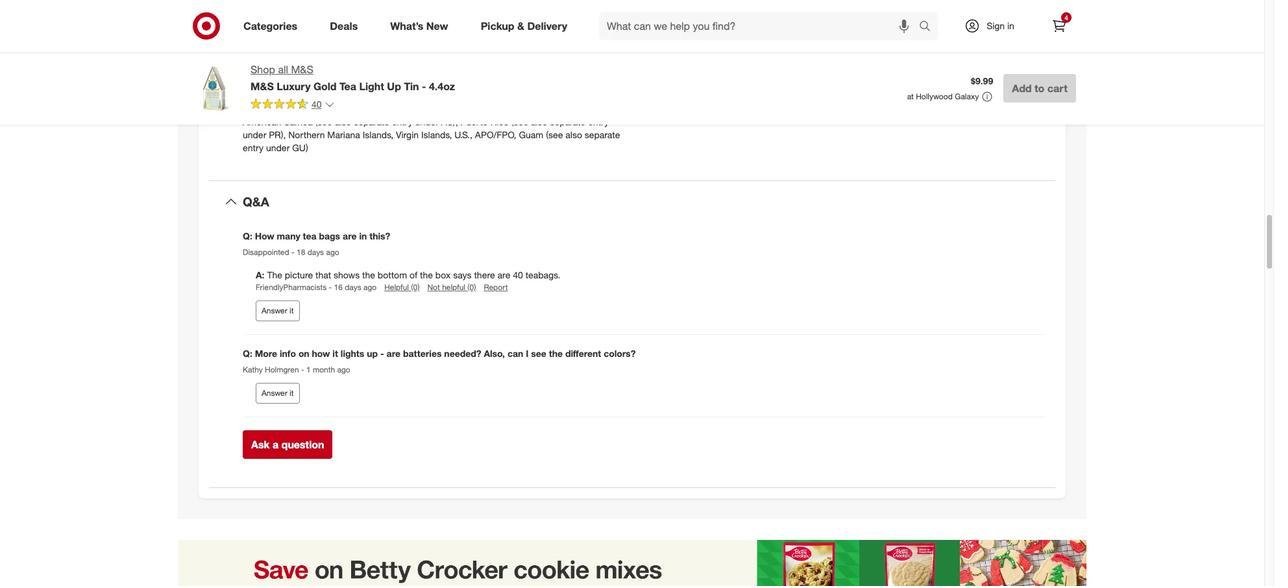 Task type: vqa. For each thing, say whether or not it's contained in the screenshot.
Islands,
yes



Task type: describe. For each thing, give the bounding box(es) containing it.
$9.99
[[971, 75, 993, 86]]

shopper,
[[737, 90, 773, 101]]

ready
[[811, 90, 834, 101]]

0 horizontal spatial cannot
[[282, 103, 310, 114]]

more
[[255, 348, 277, 359]]

1 horizontal spatial (see
[[511, 116, 528, 127]]

4.4oz
[[429, 80, 455, 93]]

says
[[453, 269, 472, 280]]

advertisement region
[[178, 540, 1086, 586]]

tin
[[404, 80, 419, 93]]

40 link
[[251, 98, 335, 113]]

be for shipped
[[313, 103, 323, 114]]

ask a question
[[251, 438, 324, 451]]

deals
[[330, 19, 358, 32]]

delivered
[[654, 90, 691, 101]]

tea
[[303, 230, 316, 241]]

a inside button
[[273, 438, 279, 451]]

0 vertical spatial under
[[415, 116, 439, 127]]

- left 1
[[301, 365, 304, 375]]

mariana
[[327, 129, 360, 140]]

helpful
[[384, 282, 409, 292]]

0.57
[[338, 77, 355, 88]]

this?
[[369, 230, 390, 241]]

holmgren
[[265, 365, 299, 375]]

2 answer it from the top
[[262, 388, 294, 398]]

ago inside q: how many tea bags are in this? disappointed - 18 days ago
[[326, 248, 339, 257]]

ask a question button
[[243, 431, 333, 459]]

picture
[[285, 269, 313, 280]]

also,
[[484, 348, 505, 359]]

helpful  (0) button
[[384, 281, 420, 293]]

2 vertical spatial under
[[266, 142, 290, 153]]

shop all m&s m&s luxury gold tea light up tin - 4.4oz
[[251, 63, 455, 93]]

up
[[367, 348, 378, 359]]

item for must
[[674, 77, 691, 88]]

ago inside q: more info on how it lights up - are batteries needed? also, can i see the different colors? kathy holmgren - 1 month ago
[[337, 365, 350, 375]]

1 answer from the top
[[262, 306, 287, 315]]

on
[[298, 348, 309, 359]]

the inside q: more info on how it lights up - are batteries needed? also, can i see the different colors? kathy holmgren - 1 month ago
[[549, 348, 563, 359]]

shipped,
[[980, 77, 1015, 88]]

report
[[484, 282, 508, 292]]

made
[[786, 90, 809, 101]]

samoa
[[284, 116, 313, 127]]

it down "friendlypharmacists"
[[289, 306, 294, 315]]

categories
[[243, 19, 297, 32]]

disappointed
[[243, 248, 289, 257]]

1 vertical spatial that
[[315, 269, 331, 280]]

to inside button
[[1035, 82, 1045, 95]]

not helpful  (0) button
[[427, 281, 476, 293]]

0 horizontal spatial also
[[335, 116, 351, 127]]

length
[[407, 64, 432, 75]]

height
[[572, 64, 597, 75]]

What can we help you find? suggestions appear below search field
[[599, 12, 922, 40]]

shipping & returns
[[243, 12, 356, 27]]

2 answer it button from the top
[[256, 383, 300, 404]]

date
[[853, 77, 871, 88]]

in inside q: how many tea bags are in this? disappointed - 18 days ago
[[359, 230, 367, 241]]

this
[[303, 90, 317, 101]]

luxury
[[277, 80, 311, 93]]

we
[[243, 90, 256, 101]]

friendlypharmacists
[[256, 282, 327, 292]]

guam
[[519, 129, 543, 140]]

report button
[[484, 281, 508, 293]]

dimensions:
[[306, 64, 355, 75]]

store,
[[955, 77, 978, 88]]

u.s.,
[[455, 129, 472, 140]]

item inside the shipping details estimated ship dimensions: 2.83 inches length x 3.78 inches width x 8.27 inches height estimated ship weight: 0.57 pounds we regret that this item cannot be shipped to po boxes.
[[320, 90, 338, 101]]

a inside this item must be returned within 90 days of the date it was purchased in store, shipped, delivered by a shipt shopper, or made ready for pickup.
[[706, 90, 711, 101]]

by
[[694, 90, 704, 101]]

q: for q: how many tea bags are in this?
[[243, 230, 252, 241]]

the up not
[[420, 269, 433, 280]]

(0) inside the not helpful  (0) button
[[467, 282, 476, 292]]

2 horizontal spatial entry
[[588, 116, 609, 127]]

not
[[427, 282, 440, 292]]

can
[[507, 348, 523, 359]]

q&a
[[243, 194, 269, 209]]

light
[[359, 80, 384, 93]]

1 horizontal spatial 40
[[513, 269, 523, 280]]

0 horizontal spatial (see
[[315, 116, 332, 127]]

1 estimated from the top
[[243, 64, 284, 75]]

to inside the shipping details estimated ship dimensions: 2.83 inches length x 3.78 inches width x 8.27 inches height estimated ship weight: 0.57 pounds we regret that this item cannot be shipped to po boxes.
[[419, 90, 427, 101]]

shipping for shipping & returns
[[243, 12, 294, 27]]

2 horizontal spatial islands,
[[587, 103, 618, 114]]

or
[[775, 90, 783, 101]]

cart
[[1047, 82, 1068, 95]]

must
[[694, 77, 714, 88]]

purchased
[[900, 77, 943, 88]]

1
[[306, 365, 311, 375]]

- left 16
[[329, 282, 332, 292]]

1 horizontal spatial entry
[[392, 116, 413, 127]]

4 link
[[1045, 12, 1073, 40]]

2 horizontal spatial are
[[498, 269, 510, 280]]

1 ship from the top
[[286, 64, 303, 75]]

returned
[[729, 77, 764, 88]]

outlying
[[551, 103, 585, 114]]

- inside q: how many tea bags are in this? disappointed - 18 days ago
[[291, 248, 294, 257]]

colors?
[[604, 348, 636, 359]]

days inside q: how many tea bags are in this? disappointed - 18 days ago
[[307, 248, 324, 257]]

2.83
[[357, 64, 375, 75]]

pr),
[[269, 129, 286, 140]]

shipped inside the shipping details estimated ship dimensions: 2.83 inches length x 3.78 inches width x 8.27 inches height estimated ship weight: 0.57 pounds we regret that this item cannot be shipped to po boxes.
[[383, 90, 416, 101]]

sign in link
[[953, 12, 1035, 40]]

2 estimated from the top
[[243, 77, 284, 88]]

pickup & delivery link
[[470, 12, 584, 40]]

deals link
[[319, 12, 374, 40]]

add to cart
[[1012, 82, 1068, 95]]

this item cannot be shipped to the following locations:
[[243, 103, 465, 114]]

many
[[277, 230, 300, 241]]

northern
[[288, 129, 325, 140]]

locations:
[[426, 103, 465, 114]]

pickup.
[[850, 90, 879, 101]]

q: how many tea bags are in this? disappointed - 18 days ago
[[243, 230, 390, 257]]

return details
[[654, 46, 724, 59]]

this for this item cannot be shipped to the following locations:
[[243, 103, 260, 114]]

teabags.
[[526, 269, 560, 280]]

search button
[[913, 12, 944, 43]]

this item must be returned within 90 days of the date it was purchased in store, shipped, delivered by a shipt shopper, or made ready for pickup.
[[654, 77, 1015, 101]]

question
[[281, 438, 324, 451]]

1 inches from the left
[[378, 64, 404, 75]]

2 horizontal spatial (see
[[546, 129, 563, 140]]

1 x from the left
[[434, 64, 439, 75]]

& for pickup
[[517, 19, 524, 32]]



Task type: locate. For each thing, give the bounding box(es) containing it.
2 q: from the top
[[243, 348, 252, 359]]

0 horizontal spatial this
[[243, 103, 260, 114]]

inches right the 8.27
[[543, 64, 570, 75]]

image of m&s luxury gold tea light up tin - 4.4oz image
[[188, 62, 240, 114]]

this for this item must be returned within 90 days of the date it was purchased in store, shipped, delivered by a shipt shopper, or made ready for pickup.
[[654, 77, 671, 88]]

40 left teabags.
[[513, 269, 523, 280]]

0 horizontal spatial shipped
[[326, 103, 359, 114]]

info
[[280, 348, 296, 359]]

i
[[526, 348, 529, 359]]

gold
[[313, 80, 337, 93]]

2 horizontal spatial also
[[566, 129, 582, 140]]

be inside this item must be returned within 90 days of the date it was purchased in store, shipped, delivered by a shipt shopper, or made ready for pickup.
[[716, 77, 727, 88]]

be down "this"
[[313, 103, 323, 114]]

1 horizontal spatial in
[[946, 77, 953, 88]]

to left po
[[419, 90, 427, 101]]

0 vertical spatial answer it button
[[256, 300, 300, 321]]

boxes.
[[445, 90, 472, 101]]

0 vertical spatial days
[[806, 77, 825, 88]]

0 vertical spatial in
[[1007, 20, 1014, 31]]

are inside q: how many tea bags are in this? disappointed - 18 days ago
[[343, 230, 357, 241]]

that inside the shipping details estimated ship dimensions: 2.83 inches length x 3.78 inches width x 8.27 inches height estimated ship weight: 0.57 pounds we regret that this item cannot be shipped to po boxes.
[[285, 90, 300, 101]]

the up "for" on the top of page
[[838, 77, 851, 88]]

1 answer it from the top
[[262, 306, 294, 315]]

(0) down a: the picture that shows the bottom of the box says there are 40 teabags.
[[411, 282, 420, 292]]

2 vertical spatial days
[[345, 282, 361, 292]]

the
[[267, 269, 282, 280]]

weight:
[[306, 77, 335, 88]]

states
[[497, 103, 523, 114]]

are inside q: more info on how it lights up - are batteries needed? also, can i see the different colors? kathy holmgren - 1 month ago
[[387, 348, 400, 359]]

item up delivered
[[674, 77, 691, 88]]

to down "light"
[[361, 103, 369, 114]]

& left returns
[[298, 12, 306, 27]]

also down minor
[[531, 116, 548, 127]]

ago down the bags on the left top of page
[[326, 248, 339, 257]]

0 horizontal spatial to
[[361, 103, 369, 114]]

separate
[[354, 116, 389, 127], [550, 116, 585, 127], [585, 129, 620, 140]]

batteries
[[403, 348, 442, 359]]

1 vertical spatial 40
[[513, 269, 523, 280]]

days down shows
[[345, 282, 361, 292]]

1 vertical spatial are
[[498, 269, 510, 280]]

0 vertical spatial a
[[706, 90, 711, 101]]

2 horizontal spatial to
[[1035, 82, 1045, 95]]

1 horizontal spatial inches
[[462, 64, 488, 75]]

shipped up the following
[[383, 90, 416, 101]]

0 horizontal spatial x
[[434, 64, 439, 75]]

answer it down holmgren
[[262, 388, 294, 398]]

(see down the states
[[511, 116, 528, 127]]

0 vertical spatial shipped
[[383, 90, 416, 101]]

minor
[[525, 103, 548, 114]]

2 horizontal spatial in
[[1007, 20, 1014, 31]]

0 vertical spatial be
[[716, 77, 727, 88]]

are right the bags on the left top of page
[[343, 230, 357, 241]]

0 vertical spatial are
[[343, 230, 357, 241]]

not helpful  (0)
[[427, 282, 476, 292]]

also down outlying
[[566, 129, 582, 140]]

details up dimensions:
[[289, 46, 322, 59]]

0 horizontal spatial a
[[273, 438, 279, 451]]

- right up
[[380, 348, 384, 359]]

3.78
[[442, 64, 459, 75]]

0 horizontal spatial 40
[[312, 99, 322, 110]]

item inside this item must be returned within 90 days of the date it was purchased in store, shipped, delivered by a shipt shopper, or made ready for pickup.
[[674, 77, 691, 88]]

0 vertical spatial estimated
[[243, 64, 284, 75]]

x
[[434, 64, 439, 75], [516, 64, 520, 75]]

what's new
[[390, 19, 448, 32]]

1 vertical spatial answer it button
[[256, 383, 300, 404]]

1 vertical spatial answer
[[262, 388, 287, 398]]

ship down all
[[286, 77, 303, 88]]

this down we
[[243, 103, 260, 114]]

be for returned
[[716, 77, 727, 88]]

sign
[[987, 20, 1005, 31]]

answer it down "friendlypharmacists"
[[262, 306, 294, 315]]

islands, left virgin
[[363, 129, 393, 140]]

under
[[415, 116, 439, 127], [243, 129, 266, 140], [266, 142, 290, 153]]

4
[[1065, 14, 1068, 21]]

po
[[430, 90, 442, 101]]

1 vertical spatial estimated
[[243, 77, 284, 88]]

the down "light"
[[372, 103, 385, 114]]

2 x from the left
[[516, 64, 520, 75]]

m&s up luxury
[[291, 63, 313, 76]]

cannot
[[340, 90, 368, 101], [282, 103, 310, 114]]

in up at hollywood galaxy
[[946, 77, 953, 88]]

1 horizontal spatial of
[[827, 77, 835, 88]]

1 details from the left
[[289, 46, 322, 59]]

search
[[913, 20, 944, 33]]

ago left 'helpful'
[[363, 282, 377, 292]]

ago down lights
[[337, 365, 350, 375]]

it down holmgren
[[289, 388, 294, 398]]

rico
[[490, 116, 509, 127]]

0 horizontal spatial be
[[313, 103, 323, 114]]

answer down "friendlypharmacists"
[[262, 306, 287, 315]]

shipping details estimated ship dimensions: 2.83 inches length x 3.78 inches width x 8.27 inches height estimated ship weight: 0.57 pounds we regret that this item cannot be shipped to po boxes.
[[243, 46, 597, 101]]

1 vertical spatial q:
[[243, 348, 252, 359]]

1 horizontal spatial be
[[370, 90, 381, 101]]

in right sign
[[1007, 20, 1014, 31]]

galaxy
[[955, 92, 979, 101]]

united states minor outlying islands, american samoa (see also separate entry under as), puerto rico (see also separate entry under pr), northern mariana islands, virgin islands, u.s., apo/fpo, guam (see also separate entry under gu)
[[243, 103, 620, 153]]

be
[[716, 77, 727, 88], [370, 90, 381, 101], [313, 103, 323, 114]]

answer it button down "friendlypharmacists"
[[256, 300, 300, 321]]

ship
[[286, 64, 303, 75], [286, 77, 303, 88]]

0 horizontal spatial &
[[298, 12, 306, 27]]

0 horizontal spatial m&s
[[251, 80, 274, 93]]

q:
[[243, 230, 252, 241], [243, 348, 252, 359]]

box
[[435, 269, 451, 280]]

1 horizontal spatial (0)
[[467, 282, 476, 292]]

days inside this item must be returned within 90 days of the date it was purchased in store, shipped, delivered by a shipt shopper, or made ready for pickup.
[[806, 77, 825, 88]]

0 vertical spatial 40
[[312, 99, 322, 110]]

shipped
[[383, 90, 416, 101], [326, 103, 359, 114]]

under down pr),
[[266, 142, 290, 153]]

1 q: from the top
[[243, 230, 252, 241]]

1 horizontal spatial to
[[419, 90, 427, 101]]

there
[[474, 269, 495, 280]]

islands, down as),
[[421, 129, 452, 140]]

estimated up regret
[[243, 64, 284, 75]]

gu)
[[292, 142, 308, 153]]

0 horizontal spatial details
[[289, 46, 322, 59]]

1 horizontal spatial cannot
[[340, 90, 368, 101]]

40 inside 40 link
[[312, 99, 322, 110]]

1 vertical spatial m&s
[[251, 80, 274, 93]]

2 horizontal spatial item
[[674, 77, 691, 88]]

this inside this item must be returned within 90 days of the date it was purchased in store, shipped, delivered by a shipt shopper, or made ready for pickup.
[[654, 77, 671, 88]]

1 horizontal spatial islands,
[[421, 129, 452, 140]]

1 horizontal spatial x
[[516, 64, 520, 75]]

x left 3.78
[[434, 64, 439, 75]]

helpful
[[442, 282, 465, 292]]

2 (0) from the left
[[467, 282, 476, 292]]

(0) inside helpful  (0) button
[[411, 282, 420, 292]]

up
[[387, 80, 401, 93]]

details for return
[[691, 46, 724, 59]]

of inside this item must be returned within 90 days of the date it was purchased in store, shipped, delivered by a shipt shopper, or made ready for pickup.
[[827, 77, 835, 88]]

of up helpful  (0)
[[410, 269, 417, 280]]

american
[[243, 116, 281, 127]]

pounds
[[358, 77, 389, 88]]

bottom
[[378, 269, 407, 280]]

1 vertical spatial shipping
[[243, 46, 286, 59]]

entry down the following
[[392, 116, 413, 127]]

3 inches from the left
[[543, 64, 570, 75]]

ship up luxury
[[286, 64, 303, 75]]

1 vertical spatial a
[[273, 438, 279, 451]]

1 horizontal spatial shipped
[[383, 90, 416, 101]]

sign in
[[987, 20, 1014, 31]]

0 vertical spatial shipping
[[243, 12, 294, 27]]

2 horizontal spatial days
[[806, 77, 825, 88]]

(see
[[315, 116, 332, 127], [511, 116, 528, 127], [546, 129, 563, 140]]

in inside "link"
[[1007, 20, 1014, 31]]

hollywood
[[916, 92, 953, 101]]

days
[[806, 77, 825, 88], [307, 248, 324, 257], [345, 282, 361, 292]]

2 vertical spatial are
[[387, 348, 400, 359]]

0 vertical spatial that
[[285, 90, 300, 101]]

ask
[[251, 438, 270, 451]]

0 vertical spatial item
[[674, 77, 691, 88]]

entry down american
[[243, 142, 264, 153]]

q: more info on how it lights up - are batteries needed? also, can i see the different colors? kathy holmgren - 1 month ago
[[243, 348, 636, 375]]

0 horizontal spatial inches
[[378, 64, 404, 75]]

0 vertical spatial answer
[[262, 306, 287, 315]]

1 vertical spatial this
[[243, 103, 260, 114]]

0 vertical spatial m&s
[[291, 63, 313, 76]]

shipt
[[714, 90, 735, 101]]

it right how
[[333, 348, 338, 359]]

that up "friendlypharmacists - 16 days ago"
[[315, 269, 331, 280]]

1 horizontal spatial days
[[345, 282, 361, 292]]

different
[[565, 348, 601, 359]]

40 down gold
[[312, 99, 322, 110]]

- right tin
[[422, 80, 426, 93]]

&
[[298, 12, 306, 27], [517, 19, 524, 32]]

shipping inside dropdown button
[[243, 12, 294, 27]]

2 details from the left
[[691, 46, 724, 59]]

within
[[767, 77, 790, 88]]

helpful  (0)
[[384, 282, 420, 292]]

1 vertical spatial shipped
[[326, 103, 359, 114]]

are right up
[[387, 348, 400, 359]]

islands, right outlying
[[587, 103, 618, 114]]

a: the picture that shows the bottom of the box says there are 40 teabags.
[[256, 269, 560, 280]]

shipped down "tea"
[[326, 103, 359, 114]]

1 answer it button from the top
[[256, 300, 300, 321]]

2 inches from the left
[[462, 64, 488, 75]]

apo/fpo,
[[475, 129, 516, 140]]

(see right guam
[[546, 129, 563, 140]]

under down american
[[243, 129, 266, 140]]

in inside this item must be returned within 90 days of the date it was purchased in store, shipped, delivered by a shipt shopper, or made ready for pickup.
[[946, 77, 953, 88]]

(0)
[[411, 282, 420, 292], [467, 282, 476, 292]]

1 vertical spatial under
[[243, 129, 266, 140]]

q: left how
[[243, 230, 252, 241]]

1 horizontal spatial &
[[517, 19, 524, 32]]

(see up northern on the left of page
[[315, 116, 332, 127]]

that left "this"
[[285, 90, 300, 101]]

also up mariana
[[335, 116, 351, 127]]

inches up up
[[378, 64, 404, 75]]

0 vertical spatial cannot
[[340, 90, 368, 101]]

& for shipping
[[298, 12, 306, 27]]

categories link
[[232, 12, 314, 40]]

2 vertical spatial ago
[[337, 365, 350, 375]]

of up ready
[[827, 77, 835, 88]]

0 vertical spatial q:
[[243, 230, 252, 241]]

what's
[[390, 19, 423, 32]]

width
[[491, 64, 513, 75]]

ago
[[326, 248, 339, 257], [363, 282, 377, 292], [337, 365, 350, 375]]

be inside the shipping details estimated ship dimensions: 2.83 inches length x 3.78 inches width x 8.27 inches height estimated ship weight: 0.57 pounds we regret that this item cannot be shipped to po boxes.
[[370, 90, 381, 101]]

under down the locations:
[[415, 116, 439, 127]]

to right add
[[1035, 82, 1045, 95]]

1 horizontal spatial that
[[315, 269, 331, 280]]

2 vertical spatial be
[[313, 103, 323, 114]]

2 ship from the top
[[286, 77, 303, 88]]

2 shipping from the top
[[243, 46, 286, 59]]

1 horizontal spatial are
[[387, 348, 400, 359]]

shop
[[251, 63, 275, 76]]

it inside q: more info on how it lights up - are batteries needed? also, can i see the different colors? kathy holmgren - 1 month ago
[[333, 348, 338, 359]]

2 horizontal spatial inches
[[543, 64, 570, 75]]

1 horizontal spatial m&s
[[291, 63, 313, 76]]

q: up kathy
[[243, 348, 252, 359]]

all
[[278, 63, 288, 76]]

a right by
[[706, 90, 711, 101]]

friendlypharmacists - 16 days ago
[[256, 282, 377, 292]]

in left this?
[[359, 230, 367, 241]]

1 horizontal spatial details
[[691, 46, 724, 59]]

2 answer from the top
[[262, 388, 287, 398]]

-
[[422, 80, 426, 93], [291, 248, 294, 257], [329, 282, 332, 292], [380, 348, 384, 359], [301, 365, 304, 375]]

16
[[334, 282, 343, 292]]

shipping for shipping details estimated ship dimensions: 2.83 inches length x 3.78 inches width x 8.27 inches height estimated ship weight: 0.57 pounds we regret that this item cannot be shipped to po boxes.
[[243, 46, 286, 59]]

2 horizontal spatial be
[[716, 77, 727, 88]]

answer down holmgren
[[262, 388, 287, 398]]

1 vertical spatial item
[[320, 90, 338, 101]]

item
[[674, 77, 691, 88], [320, 90, 338, 101], [262, 103, 280, 114]]

1 shipping from the top
[[243, 12, 294, 27]]

details inside the shipping details estimated ship dimensions: 2.83 inches length x 3.78 inches width x 8.27 inches height estimated ship weight: 0.57 pounds we regret that this item cannot be shipped to po boxes.
[[289, 46, 322, 59]]

days up ready
[[806, 77, 825, 88]]

how
[[255, 230, 274, 241]]

1 horizontal spatial item
[[320, 90, 338, 101]]

0 horizontal spatial item
[[262, 103, 280, 114]]

& right pickup
[[517, 19, 524, 32]]

q&a button
[[209, 181, 1055, 223]]

be down pounds
[[370, 90, 381, 101]]

0 horizontal spatial entry
[[243, 142, 264, 153]]

1 vertical spatial ago
[[363, 282, 377, 292]]

1 vertical spatial of
[[410, 269, 417, 280]]

- inside shop all m&s m&s luxury gold tea light up tin - 4.4oz
[[422, 80, 426, 93]]

(0) down says
[[467, 282, 476, 292]]

are up report
[[498, 269, 510, 280]]

pickup & delivery
[[481, 19, 567, 32]]

q: for q: more info on how it lights up - are batteries needed? also, can i see the different colors?
[[243, 348, 252, 359]]

0 horizontal spatial are
[[343, 230, 357, 241]]

1 vertical spatial be
[[370, 90, 381, 101]]

0 vertical spatial of
[[827, 77, 835, 88]]

item down weight:
[[320, 90, 338, 101]]

cannot up samoa
[[282, 103, 310, 114]]

details for shipping
[[289, 46, 322, 59]]

the right shows
[[362, 269, 375, 280]]

was
[[881, 77, 897, 88]]

0 horizontal spatial of
[[410, 269, 417, 280]]

days right 18
[[307, 248, 324, 257]]

1 vertical spatial answer it
[[262, 388, 294, 398]]

the right see
[[549, 348, 563, 359]]

2 vertical spatial in
[[359, 230, 367, 241]]

united
[[468, 103, 495, 114]]

0 horizontal spatial islands,
[[363, 129, 393, 140]]

be up shipt
[[716, 77, 727, 88]]

0 horizontal spatial that
[[285, 90, 300, 101]]

it inside this item must be returned within 90 days of the date it was purchased in store, shipped, delivered by a shipt shopper, or made ready for pickup.
[[874, 77, 879, 88]]

2 vertical spatial item
[[262, 103, 280, 114]]

1 horizontal spatial this
[[654, 77, 671, 88]]

needed?
[[444, 348, 481, 359]]

virgin
[[396, 129, 419, 140]]

q: inside q: how many tea bags are in this? disappointed - 18 days ago
[[243, 230, 252, 241]]

0 vertical spatial this
[[654, 77, 671, 88]]

& inside dropdown button
[[298, 12, 306, 27]]

x left the 8.27
[[516, 64, 520, 75]]

m&s down shop
[[251, 80, 274, 93]]

1 vertical spatial in
[[946, 77, 953, 88]]

it
[[874, 77, 879, 88], [289, 306, 294, 315], [333, 348, 338, 359], [289, 388, 294, 398]]

answer it button down holmgren
[[256, 383, 300, 404]]

it left was
[[874, 77, 879, 88]]

item down regret
[[262, 103, 280, 114]]

0 horizontal spatial (0)
[[411, 282, 420, 292]]

1 vertical spatial days
[[307, 248, 324, 257]]

details up must on the top of page
[[691, 46, 724, 59]]

item for cannot
[[262, 103, 280, 114]]

q: inside q: more info on how it lights up - are batteries needed? also, can i see the different colors? kathy holmgren - 1 month ago
[[243, 348, 252, 359]]

a right ask
[[273, 438, 279, 451]]

0 vertical spatial answer it
[[262, 306, 294, 315]]

estimated down shop
[[243, 77, 284, 88]]

shipping & returns button
[[209, 0, 1055, 40]]

puerto
[[461, 116, 488, 127]]

1 horizontal spatial also
[[531, 116, 548, 127]]

shipping inside the shipping details estimated ship dimensions: 2.83 inches length x 3.78 inches width x 8.27 inches height estimated ship weight: 0.57 pounds we regret that this item cannot be shipped to po boxes.
[[243, 46, 286, 59]]

new
[[426, 19, 448, 32]]

cannot up this item cannot be shipped to the following locations:
[[340, 90, 368, 101]]

inches right 3.78
[[462, 64, 488, 75]]

- left 18
[[291, 248, 294, 257]]

1 (0) from the left
[[411, 282, 420, 292]]

entry down the height
[[588, 116, 609, 127]]

0 vertical spatial ship
[[286, 64, 303, 75]]

this up delivered
[[654, 77, 671, 88]]

the inside this item must be returned within 90 days of the date it was purchased in store, shipped, delivered by a shipt shopper, or made ready for pickup.
[[838, 77, 851, 88]]

1 horizontal spatial a
[[706, 90, 711, 101]]

cannot inside the shipping details estimated ship dimensions: 2.83 inches length x 3.78 inches width x 8.27 inches height estimated ship weight: 0.57 pounds we regret that this item cannot be shipped to po boxes.
[[340, 90, 368, 101]]



